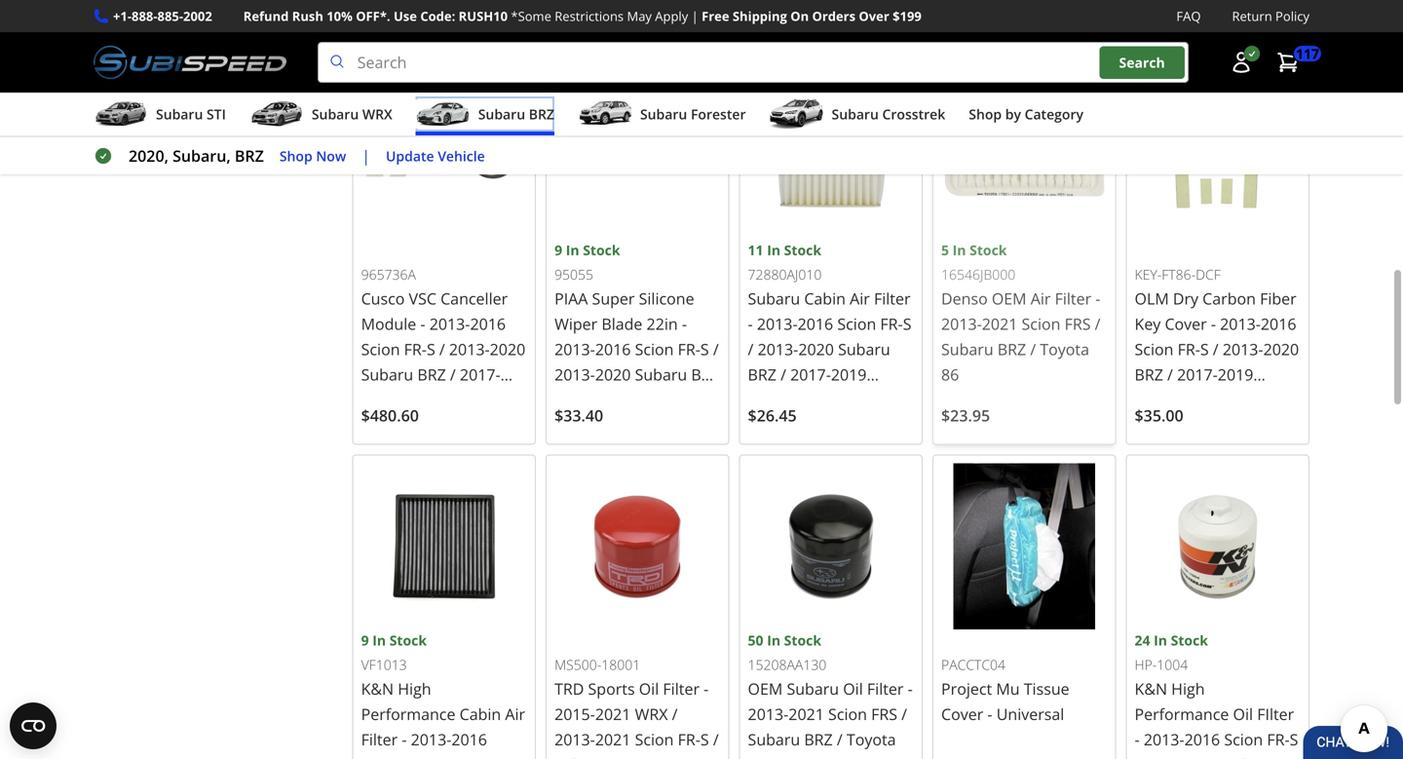 Task type: locate. For each thing, give the bounding box(es) containing it.
brz down 16546jb000
[[998, 339, 1026, 360]]

subaru brz button
[[416, 97, 554, 136]]

wrx up update on the left
[[362, 105, 392, 123]]

in up 95055
[[566, 241, 579, 259]]

2017- down canceller
[[460, 364, 501, 385]]

performance inside 24 in stock hp-1004 k&n high performance oil filter - 2013-2016 scion fr-s / 2013-2020 sub
[[1135, 703, 1229, 724]]

9 up vf1013
[[361, 631, 369, 649]]

0 horizontal spatial $33.40
[[554, 405, 603, 426]]

shop inside shop now link
[[279, 146, 312, 165]]

toyota inside 965736a cusco vsc canceller module - 2013-2016 scion fr-s / 2013-2020 subaru brz / 2017- 2019 toyota 86
[[401, 389, 450, 410]]

- left olm
[[1096, 288, 1101, 309]]

$23.95
[[941, 405, 990, 426]]

2020 inside key-ft86-dcf olm dry carbon fiber key cover - 2013-2016 scion fr-s / 2013-2020 brz / 2017-2019 toyota 86
[[1263, 339, 1299, 360]]

86
[[941, 364, 959, 385], [454, 389, 472, 410], [801, 389, 819, 410], [1188, 389, 1206, 410], [688, 440, 706, 461], [748, 754, 766, 759]]

shop now link
[[279, 145, 346, 167]]

shop left now on the left top of the page
[[279, 146, 312, 165]]

0 horizontal spatial 9
[[361, 631, 369, 649]]

$33.40
[[1135, 15, 1184, 36], [554, 405, 603, 426]]

return policy
[[1232, 7, 1310, 25]]

86 up $23.95
[[941, 364, 959, 385]]

0 horizontal spatial wrx
[[362, 105, 392, 123]]

| right now on the left top of the page
[[362, 145, 370, 166]]

0 horizontal spatial shop
[[279, 146, 312, 165]]

performance inside 9 in stock vf1013 k&n high performance cabin air filter - 2013-2016 scion fr-s / 2013-2
[[361, 703, 455, 724]]

subaru
[[156, 105, 203, 123], [312, 105, 359, 123], [478, 105, 525, 123], [640, 105, 687, 123], [832, 105, 879, 123], [748, 288, 800, 309], [838, 339, 890, 360], [941, 339, 994, 360], [361, 364, 413, 385], [635, 364, 687, 385], [787, 678, 839, 699], [748, 729, 800, 750], [554, 754, 607, 759]]

1 horizontal spatial frs
[[1065, 313, 1091, 334]]

0 vertical spatial shop
[[969, 105, 1002, 123]]

fr- inside 24 in stock hp-1004 k&n high performance oil filter - 2013-2016 scion fr-s / 2013-2020 sub
[[1267, 729, 1290, 750]]

a subaru sti thumbnail image image
[[94, 100, 148, 129]]

1 performance from the left
[[361, 703, 455, 724]]

oem down 16546jb000
[[992, 288, 1027, 309]]

k&n inside 24 in stock hp-1004 k&n high performance oil filter - 2013-2016 scion fr-s / 2013-2020 sub
[[1135, 678, 1167, 699]]

in for oem
[[767, 631, 781, 649]]

2017- up $26.45 at the bottom
[[790, 364, 831, 385]]

filter left denso
[[874, 288, 911, 309]]

2 horizontal spatial air
[[1031, 288, 1051, 309]]

$199
[[893, 7, 922, 25]]

stock inside 9 in stock 95055 piaa super silicone wiper blade 22in - 2013-2016 scion fr-s / 2013-2020 subaru brz / 2003-2008 forester / 2002-2007 impreza / 2017-2019 toyota 86
[[583, 241, 620, 259]]

performance
[[361, 703, 455, 724], [1135, 703, 1229, 724]]

1 vertical spatial frs
[[871, 703, 897, 724]]

1 vertical spatial 9
[[361, 631, 369, 649]]

1 vertical spatial cabin
[[460, 703, 501, 724]]

$33.40 up search
[[1135, 15, 1184, 36]]

2020 down fiber
[[1263, 339, 1299, 360]]

86 down 15208aa130
[[748, 754, 766, 759]]

stock for piaa
[[583, 241, 620, 259]]

2 performance from the left
[[1135, 703, 1229, 724]]

86 down impreza
[[688, 440, 706, 461]]

0 horizontal spatial cabin
[[460, 703, 501, 724]]

forester down search input field
[[691, 105, 746, 123]]

2017- down 2002-
[[554, 440, 595, 461]]

11
[[748, 241, 764, 259]]

- left project on the right bottom of the page
[[908, 678, 913, 699]]

1 vertical spatial oem
[[748, 678, 783, 699]]

brz down 15208aa130
[[804, 729, 833, 750]]

faq
[[1176, 7, 1201, 25]]

cover inside key-ft86-dcf olm dry carbon fiber key cover - 2013-2016 scion fr-s / 2013-2020 brz / 2017-2019 toyota 86
[[1165, 313, 1207, 334]]

+1-888-885-2002
[[113, 7, 212, 25]]

- down hp-
[[1135, 729, 1140, 750]]

1 horizontal spatial performance
[[1135, 703, 1229, 724]]

- inside 11 in stock 72880aj010 subaru cabin air filter - 2013-2016 scion fr-s / 2013-2020 subaru brz / 2017-2019 toyota 86
[[748, 313, 753, 334]]

free
[[702, 7, 729, 25]]

brz up $480.60
[[417, 364, 446, 385]]

on
[[790, 7, 809, 25]]

stock inside 5 in stock 16546jb000 denso oem air filter - 2013-2021 scion frs / subaru brz / toyota 86
[[970, 241, 1007, 259]]

shop left by
[[969, 105, 1002, 123]]

denso oem air filter - 2013-2021 scion frs / subaru brz / toyota 86 image
[[941, 73, 1107, 239]]

2017- inside key-ft86-dcf olm dry carbon fiber key cover - 2013-2016 scion fr-s / 2013-2020 brz / 2017-2019 toyota 86
[[1177, 364, 1218, 385]]

0 vertical spatial oem
[[992, 288, 1027, 309]]

scion inside key-ft86-dcf olm dry carbon fiber key cover - 2013-2016 scion fr-s / 2013-2020 brz / 2017-2019 toyota 86
[[1135, 339, 1174, 360]]

filter down vf1013
[[361, 729, 398, 750]]

subaru sti
[[156, 105, 226, 123]]

0 horizontal spatial oil
[[639, 678, 659, 699]]

forester up impreza
[[645, 389, 705, 410]]

0 horizontal spatial oem
[[748, 678, 783, 699]]

1 vertical spatial cover
[[941, 703, 983, 724]]

update
[[386, 146, 434, 165]]

scion inside 9 in stock 95055 piaa super silicone wiper blade 22in - 2013-2016 scion fr-s / 2013-2020 subaru brz / 2003-2008 forester / 2002-2007 impreza / 2017-2019 toyota 86
[[635, 339, 674, 360]]

subaru inside ms500-18001 trd sports oil filter - 2015-2021 wrx / 2013-2021 scion fr-s / subaru brz / toy
[[554, 754, 607, 759]]

shop now
[[279, 146, 346, 165]]

2021 down 15208aa130
[[789, 703, 824, 724]]

1 vertical spatial wrx
[[635, 703, 668, 724]]

air inside 11 in stock 72880aj010 subaru cabin air filter - 2013-2016 scion fr-s / 2013-2020 subaru brz / 2017-2019 toyota 86
[[850, 288, 870, 309]]

k&n high performance cabin air filter - 2013-2016 scion fr-s / 2013-2020 subaru brz / 2017-2019 toyota 86 image
[[361, 463, 527, 629]]

k&n high performance oil filter - 2013-2016 scion fr-s / 2013-2020 subaru brz / 2011-2012 forester / 2017-2019 toyota 86 image
[[1135, 463, 1301, 629]]

2021 down denso
[[982, 313, 1018, 334]]

toyota inside 5 in stock 16546jb000 denso oem air filter - 2013-2021 scion frs / subaru brz / toyota 86
[[1040, 339, 1089, 360]]

2016 inside key-ft86-dcf olm dry carbon fiber key cover - 2013-2016 scion fr-s / 2013-2020 brz / 2017-2019 toyota 86
[[1261, 313, 1296, 334]]

$80.00 link
[[933, 0, 1116, 55]]

in right 11
[[767, 241, 781, 259]]

brz inside ms500-18001 trd sports oil filter - 2015-2021 wrx / 2013-2021 scion fr-s / subaru brz / toy
[[611, 754, 639, 759]]

1 vertical spatial $33.40
[[554, 405, 603, 426]]

in for piaa
[[566, 241, 579, 259]]

k&n down hp-
[[1135, 678, 1167, 699]]

air inside 5 in stock 16546jb000 denso oem air filter - 2013-2021 scion frs / subaru brz / toyota 86
[[1031, 288, 1051, 309]]

- down 72880aj010
[[748, 313, 753, 334]]

$33.40 inside $33.40 link
[[1135, 15, 1184, 36]]

0 vertical spatial $33.40
[[1135, 15, 1184, 36]]

oil
[[843, 678, 863, 699], [639, 678, 659, 699], [1233, 703, 1253, 724]]

- down carbon at the right top of the page
[[1211, 313, 1216, 334]]

performance down 1004
[[1135, 703, 1229, 724]]

5 in stock 16546jb000 denso oem air filter - 2013-2021 scion frs / subaru brz / toyota 86
[[941, 241, 1101, 385]]

1 horizontal spatial k&n
[[1135, 678, 1167, 699]]

117 button
[[1267, 43, 1321, 82]]

shop
[[969, 105, 1002, 123], [279, 146, 312, 165]]

brz down sports
[[611, 754, 639, 759]]

toyota inside 50 in stock 15208aa130 oem subaru oil filter - 2013-2021 scion frs / subaru brz / toyota 86
[[847, 729, 896, 750]]

performance down vf1013
[[361, 703, 455, 724]]

high down 1004
[[1171, 678, 1205, 699]]

filter for subaru cabin air filter - 2013-2016 scion fr-s / 2013-2020 subaru brz / 2017-2019 toyota 86
[[874, 288, 911, 309]]

1 horizontal spatial 9
[[554, 241, 562, 259]]

0 vertical spatial cabin
[[804, 288, 846, 309]]

$480.60
[[361, 405, 419, 426]]

vsc
[[409, 288, 436, 309]]

s inside ms500-18001 trd sports oil filter - 2015-2021 wrx / 2013-2021 scion fr-s / subaru brz / toy
[[701, 729, 709, 750]]

fr- inside 9 in stock 95055 piaa super silicone wiper blade 22in - 2013-2016 scion fr-s / 2013-2020 subaru brz / 2003-2008 forester / 2002-2007 impreza / 2017-2019 toyota 86
[[678, 339, 701, 360]]

1 horizontal spatial cabin
[[804, 288, 846, 309]]

- inside ms500-18001 trd sports oil filter - 2015-2021 wrx / 2013-2021 scion fr-s / subaru brz / toy
[[704, 678, 709, 699]]

in right the "5"
[[953, 241, 966, 259]]

brz left the a subaru forester thumbnail image
[[529, 105, 554, 123]]

1 vertical spatial |
[[362, 145, 370, 166]]

11 in stock 72880aj010 subaru cabin air filter - 2013-2016 scion fr-s / 2013-2020 subaru brz / 2017-2019 toyota 86
[[748, 241, 912, 410]]

olm dry carbon fiber key cover - 2013-2016 scion fr-s / 2013-2020 brz / 2017-2019 toyota 86 image
[[1135, 73, 1301, 239]]

0 horizontal spatial air
[[505, 703, 525, 724]]

2019 inside 9 in stock 95055 piaa super silicone wiper blade 22in - 2013-2016 scion fr-s / 2013-2020 subaru brz / 2003-2008 forester / 2002-2007 impreza / 2017-2019 toyota 86
[[595, 440, 631, 461]]

in inside 9 in stock 95055 piaa super silicone wiper blade 22in - 2013-2016 scion fr-s / 2013-2020 subaru brz / 2003-2008 forester / 2002-2007 impreza / 2017-2019 toyota 86
[[566, 241, 579, 259]]

stock inside 9 in stock vf1013 k&n high performance cabin air filter - 2013-2016 scion fr-s / 2013-2
[[389, 631, 427, 649]]

5
[[941, 241, 949, 259]]

9 in stock vf1013 k&n high performance cabin air filter - 2013-2016 scion fr-s / 2013-2
[[361, 631, 525, 759]]

/
[[1095, 313, 1101, 334], [439, 339, 445, 360], [748, 339, 754, 360], [713, 339, 719, 360], [1030, 339, 1036, 360], [1213, 339, 1219, 360], [450, 364, 456, 385], [781, 364, 786, 385], [1167, 364, 1173, 385], [554, 389, 560, 410], [709, 389, 715, 410], [698, 415, 704, 436], [901, 703, 907, 724], [672, 703, 678, 724], [837, 729, 843, 750], [713, 729, 719, 750], [439, 754, 445, 759], [643, 754, 649, 759], [1135, 754, 1140, 759]]

wrx inside ms500-18001 trd sports oil filter - 2015-2021 wrx / 2013-2021 scion fr-s / subaru brz / toy
[[635, 703, 668, 724]]

1 horizontal spatial shop
[[969, 105, 1002, 123]]

1 horizontal spatial high
[[1171, 678, 1205, 699]]

s inside 9 in stock vf1013 k&n high performance cabin air filter - 2013-2016 scion fr-s / 2013-2
[[427, 754, 435, 759]]

off*.
[[356, 7, 390, 25]]

/ inside 24 in stock hp-1004 k&n high performance oil filter - 2013-2016 scion fr-s / 2013-2020 sub
[[1135, 754, 1140, 759]]

2016 inside 9 in stock vf1013 k&n high performance cabin air filter - 2013-2016 scion fr-s / 2013-2
[[451, 729, 487, 750]]

0 horizontal spatial cover
[[941, 703, 983, 724]]

2020 inside 9 in stock 95055 piaa super silicone wiper blade 22in - 2013-2016 scion fr-s / 2013-2020 subaru brz / 2003-2008 forester / 2002-2007 impreza / 2017-2019 toyota 86
[[595, 364, 631, 385]]

brz up $26.45 at the bottom
[[748, 364, 777, 385]]

brz
[[529, 105, 554, 123], [235, 145, 264, 166], [998, 339, 1026, 360], [417, 364, 446, 385], [748, 364, 777, 385], [691, 364, 720, 385], [1135, 364, 1163, 385], [804, 729, 833, 750], [611, 754, 639, 759]]

stock up 15208aa130
[[784, 631, 821, 649]]

50
[[748, 631, 764, 649]]

stock inside 50 in stock 15208aa130 oem subaru oil filter - 2013-2021 scion frs / subaru brz / toyota 86
[[784, 631, 821, 649]]

ms500-
[[554, 656, 601, 674]]

subaru,
[[173, 145, 231, 166]]

$33.40 left 2008 in the left of the page
[[554, 405, 603, 426]]

1 horizontal spatial air
[[850, 288, 870, 309]]

toyota
[[1040, 339, 1089, 360], [401, 389, 450, 410], [748, 389, 797, 410], [1135, 389, 1184, 410], [635, 440, 684, 461], [847, 729, 896, 750]]

ft86-
[[1162, 265, 1196, 284]]

subaru inside 9 in stock 95055 piaa super silicone wiper blade 22in - 2013-2016 scion fr-s / 2013-2020 subaru brz / 2003-2008 forester / 2002-2007 impreza / 2017-2019 toyota 86
[[635, 364, 687, 385]]

subaru cabin air filter - 2013-2016 scion fr-s / 2013-2020 subaru brz / 2017-2019 toyota 86 image
[[748, 73, 914, 239]]

2015-
[[554, 703, 595, 724]]

s inside 9 in stock 95055 piaa super silicone wiper blade 22in - 2013-2016 scion fr-s / 2013-2020 subaru brz / 2003-2008 forester / 2002-2007 impreza / 2017-2019 toyota 86
[[701, 339, 709, 360]]

in inside 9 in stock vf1013 k&n high performance cabin air filter - 2013-2016 scion fr-s / 2013-2
[[372, 631, 386, 649]]

filter inside 5 in stock 16546jb000 denso oem air filter - 2013-2021 scion frs / subaru brz / toyota 86
[[1055, 288, 1091, 309]]

k&n
[[361, 678, 394, 699], [1135, 678, 1167, 699]]

0 horizontal spatial performance
[[361, 703, 455, 724]]

oem
[[992, 288, 1027, 309], [748, 678, 783, 699]]

2013- inside 50 in stock 15208aa130 oem subaru oil filter - 2013-2021 scion frs / subaru brz / toyota 86
[[748, 703, 789, 724]]

1 horizontal spatial oem
[[992, 288, 1027, 309]]

filter left olm
[[1055, 288, 1091, 309]]

a subaru wrx thumbnail image image
[[249, 100, 304, 129]]

brz up impreza
[[691, 364, 720, 385]]

filter left project on the right bottom of the page
[[867, 678, 904, 699]]

filter for denso oem air filter - 2013-2021 scion frs / subaru brz / toyota 86
[[1055, 288, 1091, 309]]

stock inside 24 in stock hp-1004 k&n high performance oil filter - 2013-2016 scion fr-s / 2013-2020 sub
[[1171, 631, 1208, 649]]

2020 down 1004
[[1185, 754, 1221, 759]]

- down the vsc
[[420, 313, 425, 334]]

2021
[[982, 313, 1018, 334], [789, 703, 824, 724], [595, 703, 631, 724], [595, 729, 631, 750]]

shipping
[[733, 7, 787, 25]]

brz up '$35.00'
[[1135, 364, 1163, 385]]

+1-888-885-2002 link
[[113, 6, 212, 26]]

0 vertical spatial frs
[[1065, 313, 1091, 334]]

2 horizontal spatial oil
[[1233, 703, 1253, 724]]

brz right subaru,
[[235, 145, 264, 166]]

air
[[850, 288, 870, 309], [1031, 288, 1051, 309], [505, 703, 525, 724]]

cover down project on the right bottom of the page
[[941, 703, 983, 724]]

cover down dry
[[1165, 313, 1207, 334]]

oem down 15208aa130
[[748, 678, 783, 699]]

1 high from the left
[[398, 678, 431, 699]]

stock up 16546jb000
[[970, 241, 1007, 259]]

wrx down sports
[[635, 703, 668, 724]]

1 vertical spatial forester
[[645, 389, 705, 410]]

subaru inside 5 in stock 16546jb000 denso oem air filter - 2013-2021 scion frs / subaru brz / toyota 86
[[941, 339, 994, 360]]

2020, subaru, brz
[[129, 145, 264, 166]]

0 vertical spatial wrx
[[362, 105, 392, 123]]

stock up 72880aj010
[[784, 241, 821, 259]]

in inside 11 in stock 72880aj010 subaru cabin air filter - 2013-2016 scion fr-s / 2013-2020 subaru brz / 2017-2019 toyota 86
[[767, 241, 781, 259]]

faq link
[[1176, 6, 1201, 26]]

9 for k&n high performance cabin air filter - 2013-2016 scion fr-s / 2013-2
[[361, 631, 369, 649]]

hp-
[[1135, 656, 1157, 674]]

stock for denso
[[970, 241, 1007, 259]]

2 high from the left
[[1171, 678, 1205, 699]]

9
[[554, 241, 562, 259], [361, 631, 369, 649]]

2021 inside 50 in stock 15208aa130 oem subaru oil filter - 2013-2021 scion frs / subaru brz / toyota 86
[[789, 703, 824, 724]]

key
[[1135, 313, 1161, 334]]

cabin down 72880aj010
[[804, 288, 846, 309]]

2020 inside 24 in stock hp-1004 k&n high performance oil filter - 2013-2016 scion fr-s / 2013-2020 sub
[[1185, 754, 1221, 759]]

- down vf1013
[[402, 729, 407, 750]]

- down project on the right bottom of the page
[[987, 703, 992, 724]]

high down vf1013
[[398, 678, 431, 699]]

in inside 50 in stock 15208aa130 oem subaru oil filter - 2013-2021 scion frs / subaru brz / toyota 86
[[767, 631, 781, 649]]

2021 down sports
[[595, 703, 631, 724]]

super
[[592, 288, 635, 309]]

stock up 1004
[[1171, 631, 1208, 649]]

return
[[1232, 7, 1272, 25]]

frs
[[1065, 313, 1091, 334], [871, 703, 897, 724]]

| left free
[[691, 7, 698, 25]]

cabin
[[804, 288, 846, 309], [460, 703, 501, 724]]

frs inside 50 in stock 15208aa130 oem subaru oil filter - 2013-2021 scion frs / subaru brz / toyota 86
[[871, 703, 897, 724]]

1 vertical spatial shop
[[279, 146, 312, 165]]

return policy link
[[1232, 6, 1310, 26]]

s inside key-ft86-dcf olm dry carbon fiber key cover - 2013-2016 scion fr-s / 2013-2020 brz / 2017-2019 toyota 86
[[1200, 339, 1209, 360]]

0 horizontal spatial frs
[[871, 703, 897, 724]]

1 horizontal spatial wrx
[[635, 703, 668, 724]]

in right 50
[[767, 631, 781, 649]]

cabin left 2015- on the left bottom of the page
[[460, 703, 501, 724]]

air for cabin
[[850, 288, 870, 309]]

0 horizontal spatial k&n
[[361, 678, 394, 699]]

- right sports
[[704, 678, 709, 699]]

filter right sports
[[663, 678, 700, 699]]

1 k&n from the left
[[361, 678, 394, 699]]

scion
[[837, 313, 876, 334], [1022, 313, 1061, 334], [361, 339, 400, 360], [635, 339, 674, 360], [1135, 339, 1174, 360], [828, 703, 867, 724], [635, 729, 674, 750], [1224, 729, 1263, 750], [361, 754, 400, 759]]

2020 down 72880aj010
[[798, 339, 834, 360]]

high inside 24 in stock hp-1004 k&n high performance oil filter - 2013-2016 scion fr-s / 2013-2020 sub
[[1171, 678, 1205, 699]]

rush10
[[459, 7, 508, 25]]

stock up 95055
[[583, 241, 620, 259]]

2020 down canceller
[[490, 339, 525, 360]]

orders
[[812, 7, 856, 25]]

9 inside 9 in stock 95055 piaa super silicone wiper blade 22in - 2013-2016 scion fr-s / 2013-2020 subaru brz / 2003-2008 forester / 2002-2007 impreza / 2017-2019 toyota 86
[[554, 241, 562, 259]]

wrx
[[362, 105, 392, 123], [635, 703, 668, 724]]

86 right '$35.00'
[[1188, 389, 1206, 410]]

stock for 1004
[[1171, 631, 1208, 649]]

86 right $26.45 at the bottom
[[801, 389, 819, 410]]

1 horizontal spatial |
[[691, 7, 698, 25]]

stock up vf1013
[[389, 631, 427, 649]]

- right the 22in at top left
[[682, 313, 687, 334]]

fr-
[[880, 313, 903, 334], [404, 339, 427, 360], [678, 339, 701, 360], [1178, 339, 1200, 360], [678, 729, 701, 750], [1267, 729, 1290, 750], [404, 754, 427, 759]]

1 horizontal spatial $33.40
[[1135, 15, 1184, 36]]

- inside 9 in stock vf1013 k&n high performance cabin air filter - 2013-2016 scion fr-s / 2013-2
[[402, 729, 407, 750]]

+1-
[[113, 7, 132, 25]]

crosstrek
[[882, 105, 945, 123]]

stock for oem
[[784, 631, 821, 649]]

2017- inside 965736a cusco vsc canceller module - 2013-2016 scion fr-s / 2013-2020 subaru brz / 2017- 2019 toyota 86
[[460, 364, 501, 385]]

9 up 95055
[[554, 241, 562, 259]]

0 horizontal spatial high
[[398, 678, 431, 699]]

24
[[1135, 631, 1150, 649]]

vehicle
[[438, 146, 485, 165]]

in up vf1013
[[372, 631, 386, 649]]

888-
[[132, 7, 157, 25]]

category
[[1025, 105, 1084, 123]]

0 vertical spatial forester
[[691, 105, 746, 123]]

code:
[[420, 7, 455, 25]]

2013-
[[429, 313, 470, 334], [757, 313, 798, 334], [941, 313, 982, 334], [1220, 313, 1261, 334], [449, 339, 490, 360], [758, 339, 798, 360], [554, 339, 595, 360], [1223, 339, 1263, 360], [554, 364, 595, 385], [748, 703, 789, 724], [411, 729, 451, 750], [554, 729, 595, 750], [1144, 729, 1184, 750], [449, 754, 490, 759], [1144, 754, 1185, 759]]

- inside 50 in stock 15208aa130 oem subaru oil filter - 2013-2021 scion frs / subaru brz / toyota 86
[[908, 678, 913, 699]]

wiper
[[554, 313, 597, 334]]

- inside 24 in stock hp-1004 k&n high performance oil filter - 2013-2016 scion fr-s / 2013-2020 sub
[[1135, 729, 1140, 750]]

olm
[[1135, 288, 1169, 309]]

0 vertical spatial 9
[[554, 241, 562, 259]]

filter inside 11 in stock 72880aj010 subaru cabin air filter - 2013-2016 scion fr-s / 2013-2020 subaru brz / 2017-2019 toyota 86
[[874, 288, 911, 309]]

- inside 5 in stock 16546jb000 denso oem air filter - 2013-2021 scion frs / subaru brz / toyota 86
[[1096, 288, 1101, 309]]

dcf
[[1196, 265, 1221, 284]]

vf1013
[[361, 655, 407, 674]]

1004
[[1157, 656, 1188, 674]]

s inside 24 in stock hp-1004 k&n high performance oil filter - 2013-2016 scion fr-s / 2013-2020 sub
[[1290, 729, 1298, 750]]

$31.23
[[554, 15, 603, 36]]

brz inside 50 in stock 15208aa130 oem subaru oil filter - 2013-2021 scion frs / subaru brz / toyota 86
[[804, 729, 833, 750]]

cover inside project mu tissue cover - universal
[[941, 703, 983, 724]]

filter inside 50 in stock 15208aa130 oem subaru oil filter - 2013-2021 scion frs / subaru brz / toyota 86
[[867, 678, 904, 699]]

toyota inside 9 in stock 95055 piaa super silicone wiper blade 22in - 2013-2016 scion fr-s / 2013-2020 subaru brz / 2003-2008 forester / 2002-2007 impreza / 2017-2019 toyota 86
[[635, 440, 684, 461]]

1 horizontal spatial cover
[[1165, 313, 1207, 334]]

2017- up '$35.00'
[[1177, 364, 1218, 385]]

2020 up 2008 in the left of the page
[[595, 364, 631, 385]]

1 horizontal spatial oil
[[843, 678, 863, 699]]

cusco vsc canceller module - 2013-2016 scion fr-s / 2013-2020 subaru brz / 2017-2019 toyota 86 image
[[361, 73, 527, 239]]

0 vertical spatial cover
[[1165, 313, 1207, 334]]

denso
[[941, 288, 988, 309]]

86 right $480.60
[[454, 389, 472, 410]]

2021 down 2015- on the left bottom of the page
[[595, 729, 631, 750]]

in for subaru
[[767, 241, 781, 259]]

carbon
[[1203, 288, 1256, 309]]

2013- inside 5 in stock 16546jb000 denso oem air filter - 2013-2021 scion frs / subaru brz / toyota 86
[[941, 313, 982, 334]]

module
[[361, 313, 416, 334]]

2 k&n from the left
[[1135, 678, 1167, 699]]

in right 24
[[1154, 631, 1167, 649]]

brz inside 5 in stock 16546jb000 denso oem air filter - 2013-2021 scion frs / subaru brz / toyota 86
[[998, 339, 1026, 360]]

- inside 965736a cusco vsc canceller module - 2013-2016 scion fr-s / 2013-2020 subaru brz / 2017- 2019 toyota 86
[[420, 313, 425, 334]]

k&n down vf1013
[[361, 678, 394, 699]]



Task type: describe. For each thing, give the bounding box(es) containing it.
subaru crosstrek button
[[769, 97, 945, 136]]

2007
[[595, 415, 631, 436]]

project
[[941, 678, 992, 699]]

86 inside 965736a cusco vsc canceller module - 2013-2016 scion fr-s / 2013-2020 subaru brz / 2017- 2019 toyota 86
[[454, 389, 472, 410]]

subaru sti button
[[94, 97, 226, 136]]

restrictions
[[555, 7, 624, 25]]

oil inside 24 in stock hp-1004 k&n high performance oil filter - 2013-2016 scion fr-s / 2013-2020 sub
[[1233, 703, 1253, 724]]

brz inside 11 in stock 72880aj010 subaru cabin air filter - 2013-2016 scion fr-s / 2013-2020 subaru brz / 2017-2019 toyota 86
[[748, 364, 777, 385]]

2017- inside 9 in stock 95055 piaa super silicone wiper blade 22in - 2013-2016 scion fr-s / 2013-2020 subaru brz / 2003-2008 forester / 2002-2007 impreza / 2017-2019 toyota 86
[[554, 440, 595, 461]]

in for denso
[[953, 241, 966, 259]]

$35.00
[[1135, 405, 1184, 426]]

tissue
[[1024, 678, 1070, 699]]

impreza
[[635, 415, 694, 436]]

subaru forester
[[640, 105, 746, 123]]

fr- inside 9 in stock vf1013 k&n high performance cabin air filter - 2013-2016 scion fr-s / 2013-2
[[404, 754, 427, 759]]

shop for shop now
[[279, 146, 312, 165]]

2002-
[[554, 415, 595, 436]]

scion inside 11 in stock 72880aj010 subaru cabin air filter - 2013-2016 scion fr-s / 2013-2020 subaru brz / 2017-2019 toyota 86
[[837, 313, 876, 334]]

project mu tissue cover - universal image
[[941, 463, 1107, 629]]

cusco
[[361, 288, 405, 309]]

2019 inside 11 in stock 72880aj010 subaru cabin air filter - 2013-2016 scion fr-s / 2013-2020 subaru brz / 2017-2019 toyota 86
[[831, 364, 867, 385]]

$26.45
[[748, 405, 797, 426]]

$1.20 link
[[352, 0, 536, 55]]

$1.20
[[361, 15, 401, 36]]

refund
[[243, 7, 289, 25]]

toyota inside 11 in stock 72880aj010 subaru cabin air filter - 2013-2016 scion fr-s / 2013-2020 subaru brz / 2017-2019 toyota 86
[[748, 389, 797, 410]]

policy
[[1276, 7, 1310, 25]]

key-
[[1135, 265, 1162, 284]]

rush
[[292, 7, 323, 25]]

2019 inside 965736a cusco vsc canceller module - 2013-2016 scion fr-s / 2013-2020 subaru brz / 2017- 2019 toyota 86
[[361, 389, 397, 410]]

$25.50
[[748, 15, 797, 36]]

86 inside 5 in stock 16546jb000 denso oem air filter - 2013-2021 scion frs / subaru brz / toyota 86
[[941, 364, 959, 385]]

oil inside 50 in stock 15208aa130 oem subaru oil filter - 2013-2021 scion frs / subaru brz / toyota 86
[[843, 678, 863, 699]]

cabin inside 11 in stock 72880aj010 subaru cabin air filter - 2013-2016 scion fr-s / 2013-2020 subaru brz / 2017-2019 toyota 86
[[804, 288, 846, 309]]

/ inside 9 in stock vf1013 k&n high performance cabin air filter - 2013-2016 scion fr-s / 2013-2
[[439, 754, 445, 759]]

16546jb000
[[941, 265, 1016, 284]]

scion inside 5 in stock 16546jb000 denso oem air filter - 2013-2021 scion frs / subaru brz / toyota 86
[[1022, 313, 1061, 334]]

scion inside 965736a cusco vsc canceller module - 2013-2016 scion fr-s / 2013-2020 subaru brz / 2017- 2019 toyota 86
[[361, 339, 400, 360]]

subaru wrx
[[312, 105, 392, 123]]

9 in stock 95055 piaa super silicone wiper blade 22in - 2013-2016 scion fr-s / 2013-2020 subaru brz / 2003-2008 forester / 2002-2007 impreza / 2017-2019 toyota 86
[[554, 241, 720, 461]]

scion inside 9 in stock vf1013 k&n high performance cabin air filter - 2013-2016 scion fr-s / 2013-2
[[361, 754, 400, 759]]

high inside 9 in stock vf1013 k&n high performance cabin air filter - 2013-2016 scion fr-s / 2013-2
[[398, 678, 431, 699]]

brz inside 965736a cusco vsc canceller module - 2013-2016 scion fr-s / 2013-2020 subaru brz / 2017- 2019 toyota 86
[[417, 364, 446, 385]]

air for oem
[[1031, 288, 1051, 309]]

50 in stock 15208aa130 oem subaru oil filter - 2013-2021 scion frs / subaru brz / toyota 86
[[748, 631, 913, 759]]

subaru brz
[[478, 105, 554, 123]]

trd
[[554, 678, 584, 699]]

2016 inside 965736a cusco vsc canceller module - 2013-2016 scion fr-s / 2013-2020 subaru brz / 2017- 2019 toyota 86
[[470, 313, 506, 334]]

mu
[[996, 678, 1020, 699]]

scion inside 24 in stock hp-1004 k&n high performance oil filter - 2013-2016 scion fr-s / 2013-2020 sub
[[1224, 729, 1263, 750]]

filter
[[1257, 703, 1294, 724]]

search button
[[1100, 46, 1185, 79]]

in for 1004
[[1154, 631, 1167, 649]]

now
[[316, 146, 346, 165]]

brz inside key-ft86-dcf olm dry carbon fiber key cover - 2013-2016 scion fr-s / 2013-2020 brz / 2017-2019 toyota 86
[[1135, 364, 1163, 385]]

frs for oil
[[871, 703, 897, 724]]

2021 inside 5 in stock 16546jb000 denso oem air filter - 2013-2021 scion frs / subaru brz / toyota 86
[[982, 313, 1018, 334]]

- inside 9 in stock 95055 piaa super silicone wiper blade 22in - 2013-2016 scion fr-s / 2013-2020 subaru brz / 2003-2008 forester / 2002-2007 impreza / 2017-2019 toyota 86
[[682, 313, 687, 334]]

2016 inside 24 in stock hp-1004 k&n high performance oil filter - 2013-2016 scion fr-s / 2013-2020 sub
[[1184, 729, 1220, 750]]

scion inside 50 in stock 15208aa130 oem subaru oil filter - 2013-2021 scion frs / subaru brz / toyota 86
[[828, 703, 867, 724]]

- inside key-ft86-dcf olm dry carbon fiber key cover - 2013-2016 scion fr-s / 2013-2020 brz / 2017-2019 toyota 86
[[1211, 313, 1216, 334]]

subispeed logo image
[[94, 42, 286, 83]]

may
[[627, 7, 652, 25]]

fiber
[[1260, 288, 1297, 309]]

15208aa130
[[748, 655, 827, 674]]

fr- inside ms500-18001 trd sports oil filter - 2015-2021 wrx / 2013-2021 scion fr-s / subaru brz / toy
[[678, 729, 701, 750]]

subaru crosstrek
[[832, 105, 945, 123]]

frs for air
[[1065, 313, 1091, 334]]

use
[[394, 7, 417, 25]]

forester inside 9 in stock 95055 piaa super silicone wiper blade 22in - 2013-2016 scion fr-s / 2013-2020 subaru brz / 2003-2008 forester / 2002-2007 impreza / 2017-2019 toyota 86
[[645, 389, 705, 410]]

$25.50 link
[[739, 0, 923, 55]]

piaa super silicone wiper blade 22in - 2013-2016 scion fr-s / 2013-2020 subaru brz / 2003-2008 forester / 2002-2007 impreza / 2017-2019 toyota 86 image
[[554, 73, 721, 239]]

subaru forester button
[[578, 97, 746, 136]]

trd sports oil filter - 2015-2021 wrx / 2013-2021 scion fr-s / subaru brz / toyota 86 image
[[554, 463, 721, 629]]

86 inside 11 in stock 72880aj010 subaru cabin air filter - 2013-2016 scion fr-s / 2013-2020 subaru brz / 2017-2019 toyota 86
[[801, 389, 819, 410]]

button image
[[1230, 51, 1253, 74]]

toyota inside key-ft86-dcf olm dry carbon fiber key cover - 2013-2016 scion fr-s / 2013-2020 brz / 2017-2019 toyota 86
[[1135, 389, 1184, 410]]

86 inside key-ft86-dcf olm dry carbon fiber key cover - 2013-2016 scion fr-s / 2013-2020 brz / 2017-2019 toyota 86
[[1188, 389, 1206, 410]]

965736a cusco vsc canceller module - 2013-2016 scion fr-s / 2013-2020 subaru brz / 2017- 2019 toyota 86
[[361, 265, 525, 410]]

shop for shop by category
[[969, 105, 1002, 123]]

fr- inside 11 in stock 72880aj010 subaru cabin air filter - 2013-2016 scion fr-s / 2013-2020 subaru brz / 2017-2019 toyota 86
[[880, 313, 903, 334]]

- inside project mu tissue cover - universal
[[987, 703, 992, 724]]

oil inside ms500-18001 trd sports oil filter - 2015-2021 wrx / 2013-2021 scion fr-s / subaru brz / toy
[[639, 678, 659, 699]]

2008
[[605, 389, 641, 410]]

sti
[[207, 105, 226, 123]]

72880aj010
[[748, 265, 822, 284]]

air inside 9 in stock vf1013 k&n high performance cabin air filter - 2013-2016 scion fr-s / 2013-2
[[505, 703, 525, 724]]

project mu tissue cover - universal
[[941, 678, 1070, 724]]

2020 inside 11 in stock 72880aj010 subaru cabin air filter - 2013-2016 scion fr-s / 2013-2020 subaru brz / 2017-2019 toyota 86
[[798, 339, 834, 360]]

shop by category
[[969, 105, 1084, 123]]

filter inside 9 in stock vf1013 k&n high performance cabin air filter - 2013-2016 scion fr-s / 2013-2
[[361, 729, 398, 750]]

*some
[[511, 7, 551, 25]]

2003-
[[564, 389, 605, 410]]

2002
[[183, 7, 212, 25]]

oem subaru oil filter - 2013-2021 scion frs / subaru brz / toyota 86 image
[[748, 463, 914, 629]]

18001
[[601, 656, 640, 674]]

965736a
[[361, 265, 416, 284]]

filter inside ms500-18001 trd sports oil filter - 2015-2021 wrx / 2013-2021 scion fr-s / subaru brz / toy
[[663, 678, 700, 699]]

subaru inside 965736a cusco vsc canceller module - 2013-2016 scion fr-s / 2013-2020 subaru brz / 2017- 2019 toyota 86
[[361, 364, 413, 385]]

ms500-18001 trd sports oil filter - 2015-2021 wrx / 2013-2021 scion fr-s / subaru brz / toy
[[554, 656, 719, 759]]

2016 inside 9 in stock 95055 piaa super silicone wiper blade 22in - 2013-2016 scion fr-s / 2013-2020 subaru brz / 2003-2008 forester / 2002-2007 impreza / 2017-2019 toyota 86
[[595, 339, 631, 360]]

a subaru forester thumbnail image image
[[578, 100, 632, 129]]

filter for oem subaru oil filter - 2013-2021 scion frs / subaru brz / toyota 86
[[867, 678, 904, 699]]

refund rush 10% off*. use code: rush10 *some restrictions may apply | free shipping on orders over $199
[[243, 7, 922, 25]]

a subaru brz thumbnail image image
[[416, 100, 470, 129]]

cabin inside 9 in stock vf1013 k&n high performance cabin air filter - 2013-2016 scion fr-s / 2013-2
[[460, 703, 501, 724]]

oem inside 50 in stock 15208aa130 oem subaru oil filter - 2013-2021 scion frs / subaru brz / toyota 86
[[748, 678, 783, 699]]

86 inside 9 in stock 95055 piaa super silicone wiper blade 22in - 2013-2016 scion fr-s / 2013-2020 subaru brz / 2003-2008 forester / 2002-2007 impreza / 2017-2019 toyota 86
[[688, 440, 706, 461]]

86 inside 50 in stock 15208aa130 oem subaru oil filter - 2013-2021 scion frs / subaru brz / toyota 86
[[748, 754, 766, 759]]

fr- inside key-ft86-dcf olm dry carbon fiber key cover - 2013-2016 scion fr-s / 2013-2020 brz / 2017-2019 toyota 86
[[1178, 339, 1200, 360]]

dry
[[1173, 288, 1199, 309]]

k&n inside 9 in stock vf1013 k&n high performance cabin air filter - 2013-2016 scion fr-s / 2013-2
[[361, 678, 394, 699]]

s inside 965736a cusco vsc canceller module - 2013-2016 scion fr-s / 2013-2020 subaru brz / 2017- 2019 toyota 86
[[427, 339, 435, 360]]

wrx inside subaru wrx dropdown button
[[362, 105, 392, 123]]

2017- inside 11 in stock 72880aj010 subaru cabin air filter - 2013-2016 scion fr-s / 2013-2020 subaru brz / 2017-2019 toyota 86
[[790, 364, 831, 385]]

piaa
[[554, 288, 588, 309]]

blade
[[602, 313, 643, 334]]

apply
[[655, 7, 688, 25]]

2020,
[[129, 145, 169, 166]]

by
[[1005, 105, 1021, 123]]

stock for subaru
[[784, 241, 821, 259]]

$31.23 link
[[546, 0, 729, 55]]

search input field
[[317, 42, 1189, 83]]

brz inside dropdown button
[[529, 105, 554, 123]]

2019 inside key-ft86-dcf olm dry carbon fiber key cover - 2013-2016 scion fr-s / 2013-2020 brz / 2017-2019 toyota 86
[[1218, 364, 1253, 385]]

s inside 11 in stock 72880aj010 subaru cabin air filter - 2013-2016 scion fr-s / 2013-2020 subaru brz / 2017-2019 toyota 86
[[903, 313, 912, 334]]

$80.00
[[941, 15, 990, 36]]

open widget image
[[10, 703, 57, 749]]

sports
[[588, 678, 635, 699]]

10%
[[327, 7, 353, 25]]

brz inside 9 in stock 95055 piaa super silicone wiper blade 22in - 2013-2016 scion fr-s / 2013-2020 subaru brz / 2003-2008 forester / 2002-2007 impreza / 2017-2019 toyota 86
[[691, 364, 720, 385]]

forester inside dropdown button
[[691, 105, 746, 123]]

silicone
[[639, 288, 694, 309]]

2016 inside 11 in stock 72880aj010 subaru cabin air filter - 2013-2016 scion fr-s / 2013-2020 subaru brz / 2017-2019 toyota 86
[[798, 313, 833, 334]]

canceller
[[441, 288, 508, 309]]

subaru inside dropdown button
[[156, 105, 203, 123]]

117
[[1296, 44, 1319, 63]]

2020 inside 965736a cusco vsc canceller module - 2013-2016 scion fr-s / 2013-2020 subaru brz / 2017- 2019 toyota 86
[[490, 339, 525, 360]]

$33.40 link
[[1126, 0, 1310, 55]]

0 horizontal spatial |
[[362, 145, 370, 166]]

95055
[[554, 265, 593, 284]]

in for k&n
[[372, 631, 386, 649]]

subaru wrx button
[[249, 97, 392, 136]]

9 for piaa super silicone wiper blade 22in - 2013-2016 scion fr-s / 2013-2020 subaru brz / 2003-2008 forester / 2002-2007 impreza / 2017-2019 toyota 86
[[554, 241, 562, 259]]

a subaru crosstrek thumbnail image image
[[769, 100, 824, 129]]

stock for k&n
[[389, 631, 427, 649]]

2013- inside ms500-18001 trd sports oil filter - 2015-2021 wrx / 2013-2021 scion fr-s / subaru brz / toy
[[554, 729, 595, 750]]

oem inside 5 in stock 16546jb000 denso oem air filter - 2013-2021 scion frs / subaru brz / toyota 86
[[992, 288, 1027, 309]]

0 vertical spatial |
[[691, 7, 698, 25]]

fr- inside 965736a cusco vsc canceller module - 2013-2016 scion fr-s / 2013-2020 subaru brz / 2017- 2019 toyota 86
[[404, 339, 427, 360]]



Task type: vqa. For each thing, say whether or not it's contained in the screenshot.


